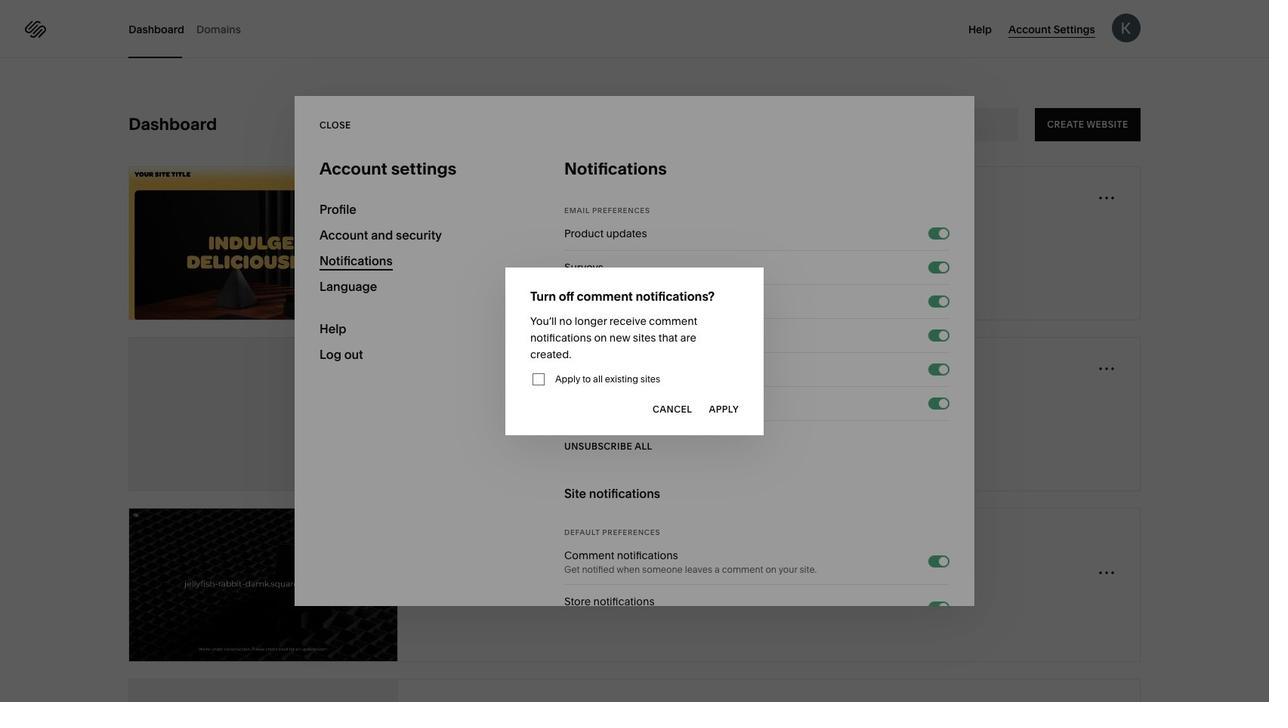 Task type: locate. For each thing, give the bounding box(es) containing it.
dialog
[[506, 267, 764, 435]]

tab list
[[129, 0, 253, 58]]



Task type: describe. For each thing, give the bounding box(es) containing it.
Search field
[[895, 116, 986, 133]]



Task type: vqa. For each thing, say whether or not it's contained in the screenshot.
middle name
no



